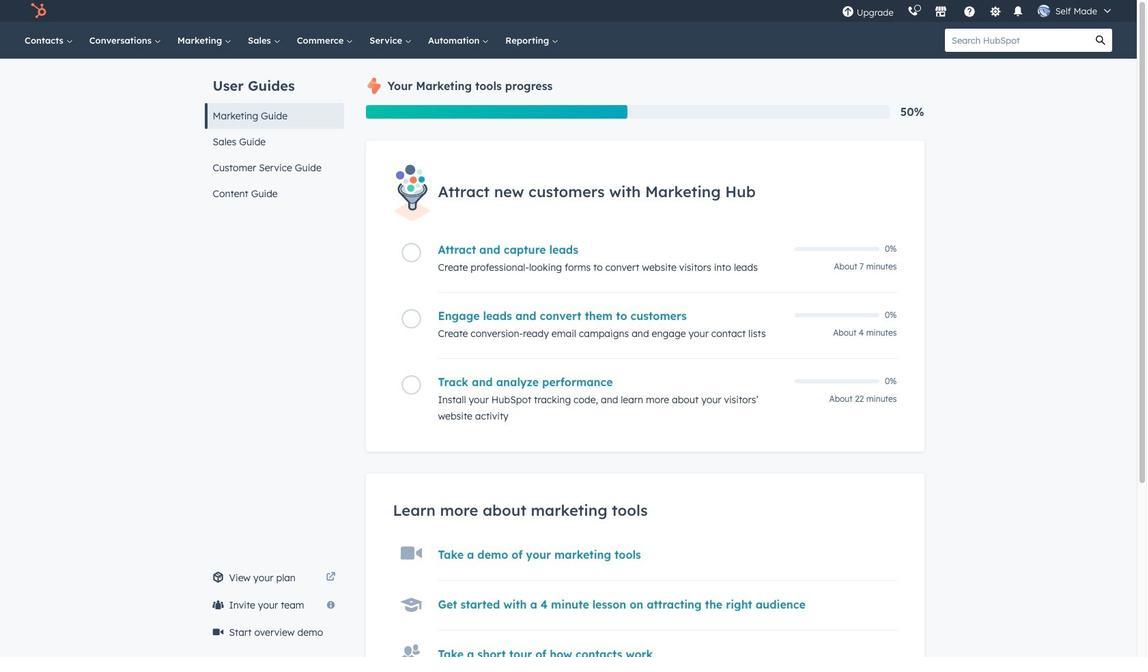 Task type: describe. For each thing, give the bounding box(es) containing it.
user guides element
[[205, 59, 344, 207]]

link opens in a new window image
[[326, 573, 336, 583]]

marketplaces image
[[935, 6, 947, 18]]



Task type: vqa. For each thing, say whether or not it's contained in the screenshot.
first All from the top of the page
no



Task type: locate. For each thing, give the bounding box(es) containing it.
progress bar
[[366, 105, 628, 119]]

link opens in a new window image
[[326, 570, 336, 587]]

menu
[[835, 0, 1121, 22]]

Search HubSpot search field
[[945, 29, 1089, 52]]

ruby anderson image
[[1038, 5, 1050, 17]]



